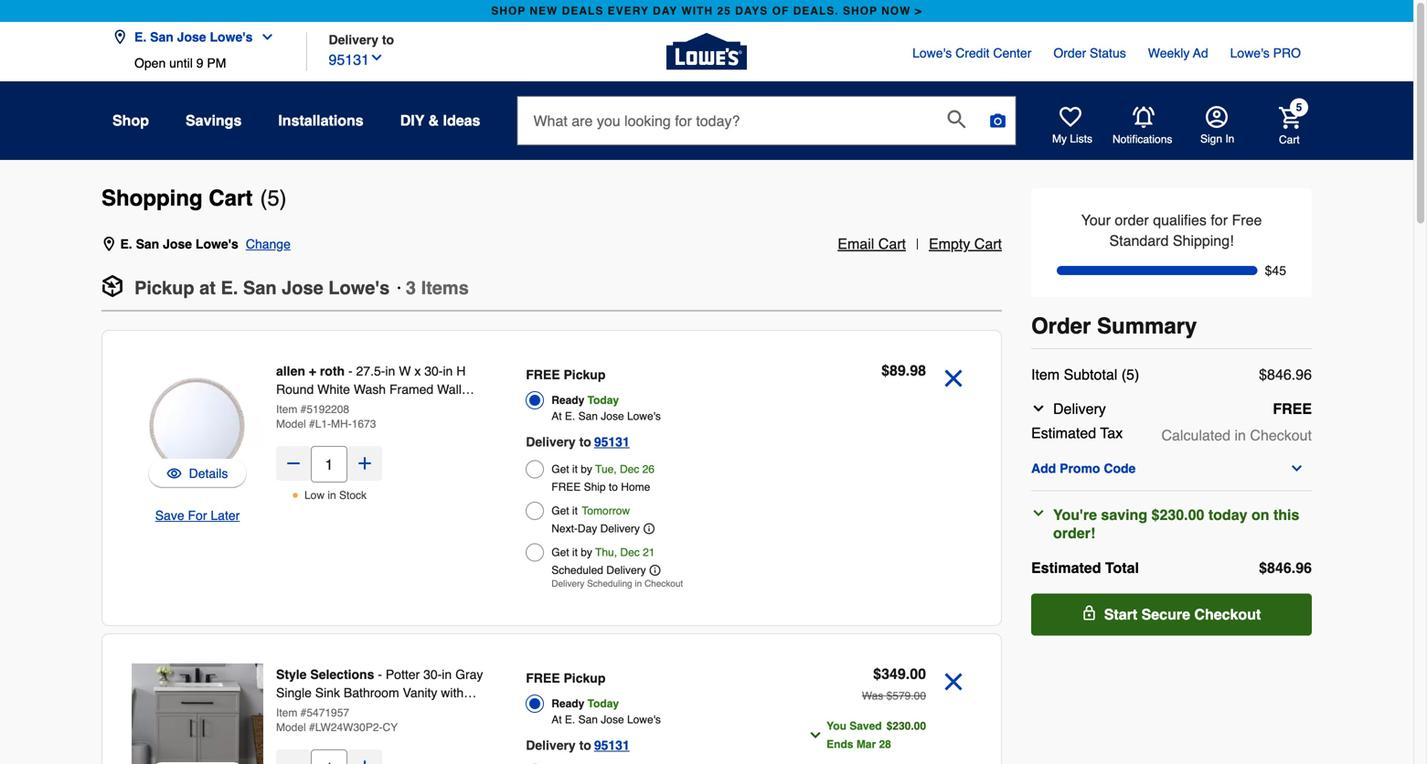 Task type: vqa. For each thing, say whether or not it's contained in the screenshot.
info Image
yes



Task type: describe. For each thing, give the bounding box(es) containing it.
#5471957
[[300, 707, 349, 719]]

ready for 27.5-in w x 30-in h round white wash framed wall mirror
[[551, 394, 584, 407]]

standard
[[1109, 232, 1169, 249]]

free right h
[[526, 367, 560, 382]]

start secure checkout button
[[1031, 594, 1312, 636]]

saved
[[849, 720, 882, 733]]

+
[[309, 364, 316, 378]]

2 vertical spatial 95131 button
[[594, 735, 630, 756]]

allen + roth -
[[276, 364, 356, 378]]

free
[[1232, 212, 1262, 229]]

1 vertical spatial location image
[[101, 237, 116, 251]]

lowe's home improvement notification center image
[[1133, 106, 1155, 128]]

model for potter 30-in gray single sink bathroom vanity with white cultured marble top
[[276, 721, 306, 734]]

secure
[[1141, 606, 1190, 623]]

free left ship
[[551, 481, 581, 494]]

$45
[[1265, 263, 1286, 278]]

in left h
[[443, 364, 453, 378]]

mh-
[[331, 418, 352, 431]]

estimated total
[[1031, 559, 1139, 576]]

style selections -
[[276, 667, 386, 682]]

e. san jose lowe's
[[134, 30, 253, 44]]

subtotal
[[1064, 366, 1117, 383]]

free right gray on the bottom left
[[526, 671, 560, 686]]

3
[[406, 277, 416, 298]]

dec for 21
[[620, 546, 640, 559]]

potter
[[386, 667, 420, 682]]

$ left 98
[[881, 362, 889, 379]]

notifications
[[1113, 133, 1172, 146]]

remove item image
[[937, 666, 970, 698]]

lowe's home improvement lists image
[[1060, 106, 1081, 128]]

get it by thu, dec 21
[[551, 546, 655, 559]]

chevron down image inside e. san jose lowe's button
[[253, 30, 275, 44]]

$ 846 . 96 for estimated total
[[1259, 559, 1312, 576]]

at for 27.5-in w x 30-in h round white wash framed wall mirror
[[551, 410, 562, 423]]

item #5192208 model #l1-mh-1673
[[276, 403, 376, 431]]

lowe's credit center
[[912, 46, 1032, 60]]

846 for estimated total
[[1267, 559, 1291, 576]]

2 plus image from the top
[[356, 758, 374, 764]]

shopping
[[101, 186, 203, 211]]

in left w
[[385, 364, 395, 378]]

h
[[456, 364, 466, 378]]

save for later
[[155, 508, 240, 523]]

promo
[[1060, 461, 1100, 476]]

$ 846 . 96 for item subtotal (5)
[[1259, 366, 1312, 383]]

empty
[[929, 235, 970, 252]]

for
[[1211, 212, 1228, 229]]

save for later button
[[155, 506, 240, 525]]

deals.
[[793, 5, 839, 17]]

on
[[1251, 506, 1269, 523]]

remove item image
[[937, 362, 970, 395]]

lists
[[1070, 133, 1092, 145]]

579
[[892, 690, 911, 703]]

info image for next-day delivery
[[644, 523, 654, 534]]

&
[[428, 112, 439, 129]]

item subtotal (5)
[[1031, 366, 1139, 383]]

mirror
[[276, 400, 309, 415]]

1 vertical spatial 95131 button
[[594, 431, 630, 453]]

days
[[735, 5, 768, 17]]

email
[[838, 235, 874, 252]]

in inside option group
[[635, 579, 642, 589]]

pm
[[207, 56, 226, 70]]

$ 89 . 98
[[881, 362, 926, 379]]

pickup for 27.5-in w x 30-in h round white wash framed wall mirror
[[564, 367, 606, 382]]

pickup at e. san jose lowe's
[[134, 277, 390, 298]]

bullet image
[[292, 492, 299, 499]]

estimated tax
[[1031, 424, 1123, 441]]

#lw24w30p2-
[[309, 721, 383, 734]]

sign
[[1200, 133, 1222, 145]]

tomorrow
[[582, 505, 630, 517]]

1 plus image from the top
[[356, 454, 374, 473]]

item for item #5471957 model #lw24w30p2-cy
[[276, 707, 297, 719]]

camera image
[[989, 112, 1007, 130]]

your order qualifies for free standard shipping!
[[1081, 212, 1262, 249]]

you saved $ 230 .00 ends mar 28
[[827, 720, 926, 751]]

san inside e. san jose lowe's button
[[150, 30, 174, 44]]

shop new deals every day with 25 days of deals. shop now > link
[[487, 0, 926, 22]]

until
[[169, 56, 193, 70]]

you're saving  $230.00  today on this order! link
[[1031, 506, 1305, 542]]

item for item #5192208 model #l1-mh-1673
[[276, 403, 297, 416]]

28
[[879, 738, 891, 751]]

at
[[199, 277, 216, 298]]

thu,
[[595, 546, 617, 559]]

0 vertical spatial -
[[348, 364, 353, 378]]

free up calculated in checkout
[[1273, 400, 1312, 417]]

status
[[1090, 46, 1126, 60]]

0 horizontal spatial 5
[[267, 186, 279, 211]]

you're saving  $230.00  today on this order!
[[1053, 506, 1299, 541]]

get for get it tomorrow
[[551, 505, 569, 517]]

$ 349 .00 was $ 579 .00
[[862, 666, 926, 703]]

with
[[441, 686, 464, 700]]

white inside potter 30-in gray single sink bathroom vanity with white cultured marble top
[[276, 704, 309, 719]]

tax
[[1100, 424, 1123, 441]]

Search Query text field
[[518, 97, 933, 144]]

open
[[134, 56, 166, 70]]

allen
[[276, 364, 305, 378]]

e. san jose lowe's button
[[112, 19, 282, 56]]

gray
[[455, 667, 483, 682]]

230
[[892, 720, 911, 733]]

pro
[[1273, 46, 1301, 60]]

30- inside potter 30-in gray single sink bathroom vanity with white cultured marble top
[[423, 667, 442, 682]]

. for item subtotal (5)
[[1291, 366, 1296, 383]]

lowe's inside button
[[210, 30, 253, 44]]

of
[[772, 5, 789, 17]]

change link
[[246, 235, 291, 253]]

349
[[881, 666, 906, 682]]

round
[[276, 382, 314, 397]]

get it by tue, dec 26
[[551, 463, 655, 476]]

. for estimated total
[[1291, 559, 1296, 576]]

.00 inside you saved $ 230 .00 ends mar 28
[[911, 720, 926, 733]]

minus image
[[284, 454, 303, 473]]

delivery to 95131 for 95131 button to the middle
[[526, 435, 630, 449]]

scheduled delivery
[[551, 564, 646, 577]]

25
[[717, 5, 731, 17]]

sign in button
[[1200, 106, 1234, 146]]

diy
[[400, 112, 424, 129]]

$ up calculated in checkout
[[1259, 366, 1267, 383]]

low
[[304, 489, 325, 502]]

add promo code link
[[1031, 461, 1312, 476]]

at e. san jose lowe's for 27.5-in w x 30-in h round white wash framed wall mirror
[[551, 410, 661, 423]]

at for potter 30-in gray single sink bathroom vanity with white cultured marble top
[[551, 714, 562, 726]]

bullet image
[[397, 286, 401, 290]]

my lists link
[[1052, 106, 1092, 146]]

sign in
[[1200, 133, 1234, 145]]

$ up the was
[[873, 666, 881, 682]]

details
[[189, 466, 228, 481]]

(
[[260, 186, 267, 211]]

next-
[[551, 522, 578, 535]]

1 vertical spatial .00
[[911, 690, 926, 703]]

get for get it by thu, dec 21
[[551, 546, 569, 559]]

scheduled
[[551, 564, 603, 577]]

secure image
[[1082, 605, 1097, 620]]

order for order summary
[[1031, 313, 1091, 339]]

total
[[1105, 559, 1139, 576]]

my lists
[[1052, 133, 1092, 145]]

95131 inside button
[[329, 51, 369, 68]]



Task type: locate. For each thing, give the bounding box(es) containing it.
1 96 from the top
[[1296, 366, 1312, 383]]

5 up change link in the left top of the page
[[267, 186, 279, 211]]

$ 846 . 96
[[1259, 366, 1312, 383], [1259, 559, 1312, 576]]

0 vertical spatial option group
[[526, 362, 780, 594]]

by for thu, dec 21
[[581, 546, 592, 559]]

estimated for estimated tax
[[1031, 424, 1096, 441]]

95131 for bottom 95131 button
[[594, 738, 630, 753]]

lowe's pro link
[[1230, 44, 1301, 62]]

1 vertical spatial info image
[[650, 565, 661, 576]]

0 vertical spatial delivery to 95131
[[526, 435, 630, 449]]

0 vertical spatial get
[[551, 463, 569, 476]]

delivery to 95131 for bottom 95131 button
[[526, 738, 630, 753]]

saving
[[1101, 506, 1147, 523]]

jose inside button
[[177, 30, 206, 44]]

1 vertical spatial 30-
[[423, 667, 442, 682]]

0 vertical spatial item
[[1031, 366, 1060, 383]]

save
[[155, 508, 184, 523]]

. down this
[[1291, 559, 1296, 576]]

2 model from the top
[[276, 721, 306, 734]]

.00 up 230
[[911, 690, 926, 703]]

0 vertical spatial 95131 button
[[329, 47, 384, 71]]

item inside item #5192208 model #l1-mh-1673
[[276, 403, 297, 416]]

shop
[[491, 5, 526, 17], [843, 5, 877, 17]]

#l1-
[[309, 418, 331, 431]]

$ inside you saved $ 230 .00 ends mar 28
[[886, 720, 892, 733]]

0 vertical spatial .00
[[906, 666, 926, 682]]

ready today for potter 30-in gray single sink bathroom vanity with white cultured marble top
[[551, 698, 619, 710]]

item down single
[[276, 707, 297, 719]]

by left tue,
[[581, 463, 592, 476]]

2 delivery to 95131 from the top
[[526, 738, 630, 753]]

info image down 21 at the left
[[650, 565, 661, 576]]

estimated down order!
[[1031, 559, 1101, 576]]

0 vertical spatial $ 846 . 96
[[1259, 366, 1312, 383]]

2 by from the top
[[581, 546, 592, 559]]

0 vertical spatial 30-
[[424, 364, 443, 378]]

model down mirror
[[276, 418, 306, 431]]

location image inside e. san jose lowe's button
[[112, 30, 127, 44]]

get it tomorrow
[[551, 505, 630, 517]]

top
[[407, 704, 427, 719]]

30- inside 27.5-in w x 30-in h round white wash framed wall mirror
[[424, 364, 443, 378]]

start secure checkout
[[1104, 606, 1261, 623]]

empty cart button
[[929, 233, 1002, 255]]

2 today from the top
[[587, 698, 619, 710]]

today for potter 30-in gray single sink bathroom vanity with white cultured marble top
[[587, 698, 619, 710]]

roth
[[320, 364, 345, 378]]

e. san jose lowe's change
[[120, 237, 291, 251]]

jose
[[177, 30, 206, 44], [163, 237, 192, 251], [282, 277, 323, 298], [601, 410, 624, 423], [601, 714, 624, 726]]

potter 30-in gray single sink bathroom vanity with white cultured marble top
[[276, 667, 483, 719]]

shop left now
[[843, 5, 877, 17]]

shop left new
[[491, 5, 526, 17]]

1 today from the top
[[587, 394, 619, 407]]

mar
[[856, 738, 876, 751]]

diy & ideas
[[400, 112, 480, 129]]

installations button
[[278, 104, 364, 137]]

chevron down image inside 95131 button
[[369, 50, 384, 65]]

info image up 21 at the left
[[644, 523, 654, 534]]

2 at e. san jose lowe's from the top
[[551, 714, 661, 726]]

1 846 from the top
[[1267, 366, 1291, 383]]

w
[[399, 364, 411, 378]]

None search field
[[517, 96, 1016, 162]]

1 estimated from the top
[[1031, 424, 1096, 441]]

order up item subtotal (5)
[[1031, 313, 1091, 339]]

1 vertical spatial estimated
[[1031, 559, 1101, 576]]

dec
[[620, 463, 639, 476], [620, 546, 640, 559]]

1 vertical spatial option group
[[526, 666, 780, 764]]

dec for 26
[[620, 463, 639, 476]]

e. inside e. san jose lowe's button
[[134, 30, 146, 44]]

it for thu, dec 21
[[572, 546, 578, 559]]

0 vertical spatial ready
[[551, 394, 584, 407]]

1 free pickup from the top
[[526, 367, 606, 382]]

my
[[1052, 133, 1067, 145]]

plus image up stock
[[356, 454, 374, 473]]

get up next-
[[551, 505, 569, 517]]

1 vertical spatial white
[[276, 704, 309, 719]]

checkout for calculated in checkout
[[1250, 427, 1312, 444]]

1 vertical spatial pickup
[[564, 367, 606, 382]]

2 option group from the top
[[526, 666, 780, 764]]

cart for email cart
[[878, 235, 906, 252]]

weekly ad link
[[1148, 44, 1208, 62]]

in inside potter 30-in gray single sink bathroom vanity with white cultured marble top
[[442, 667, 452, 682]]

item left subtotal
[[1031, 366, 1060, 383]]

30- right x
[[424, 364, 443, 378]]

you
[[827, 720, 846, 733]]

1 vertical spatial dec
[[620, 546, 640, 559]]

0 vertical spatial location image
[[112, 30, 127, 44]]

plus image down the #lw24w30p2-
[[356, 758, 374, 764]]

$ 846 . 96 down this
[[1259, 559, 1312, 576]]

. left remove item image
[[906, 362, 910, 379]]

1 vertical spatial checkout
[[644, 579, 683, 589]]

2 at from the top
[[551, 714, 562, 726]]

get
[[551, 463, 569, 476], [551, 505, 569, 517], [551, 546, 569, 559]]

0 vertical spatial checkout
[[1250, 427, 1312, 444]]

model down single
[[276, 721, 306, 734]]

0 vertical spatial 96
[[1296, 366, 1312, 383]]

details button
[[148, 459, 247, 488], [167, 464, 228, 483]]

get up "free ship to home"
[[551, 463, 569, 476]]

in up with
[[442, 667, 452, 682]]

0 vertical spatial model
[[276, 418, 306, 431]]

info image for scheduled delivery
[[650, 565, 661, 576]]

shipping!
[[1173, 232, 1234, 249]]

95131
[[329, 51, 369, 68], [594, 435, 630, 449], [594, 738, 630, 753]]

item for item subtotal (5)
[[1031, 366, 1060, 383]]

0 vertical spatial it
[[572, 463, 578, 476]]

. up calculated in checkout
[[1291, 366, 1296, 383]]

get down next-
[[551, 546, 569, 559]]

3 items
[[406, 277, 469, 298]]

1 horizontal spatial shop
[[843, 5, 877, 17]]

location image up pickup image at the top of the page
[[101, 237, 116, 251]]

cart
[[1279, 133, 1300, 146], [209, 186, 253, 211], [878, 235, 906, 252], [974, 235, 1002, 252]]

open until 9 pm
[[134, 56, 226, 70]]

0 vertical spatial free pickup
[[526, 367, 606, 382]]

0 vertical spatial estimated
[[1031, 424, 1096, 441]]

2 $ 846 . 96 from the top
[[1259, 559, 1312, 576]]

$ down 'on'
[[1259, 559, 1267, 576]]

1 vertical spatial -
[[378, 667, 382, 682]]

checkout inside "start secure checkout" button
[[1194, 606, 1261, 623]]

(5)
[[1121, 366, 1139, 383]]

846 for item subtotal (5)
[[1267, 366, 1291, 383]]

cart right 'empty'
[[974, 235, 1002, 252]]

lowe's home improvement account image
[[1206, 106, 1228, 128]]

cart for shopping cart ( 5 )
[[209, 186, 253, 211]]

0 vertical spatial 5
[[1296, 101, 1302, 114]]

0 vertical spatial pickup
[[134, 277, 194, 298]]

by left thu,
[[581, 546, 592, 559]]

1 vertical spatial 846
[[1267, 559, 1291, 576]]

location image left e. san jose lowe's in the left of the page
[[112, 30, 127, 44]]

2 vertical spatial .00
[[911, 720, 926, 733]]

1 vertical spatial $ 846 . 96
[[1259, 559, 1312, 576]]

1 horizontal spatial -
[[378, 667, 382, 682]]

2 get from the top
[[551, 505, 569, 517]]

1 vertical spatial model
[[276, 721, 306, 734]]

846 up calculated in checkout
[[1267, 366, 1291, 383]]

0 vertical spatial at e. san jose lowe's
[[551, 410, 661, 423]]

2 vertical spatial checkout
[[1194, 606, 1261, 623]]

savings
[[186, 112, 242, 129]]

2 vertical spatial get
[[551, 546, 569, 559]]

2 846 from the top
[[1267, 559, 1291, 576]]

white down single
[[276, 704, 309, 719]]

ready today for 27.5-in w x 30-in h round white wash framed wall mirror
[[551, 394, 619, 407]]

96 up calculated in checkout
[[1296, 366, 1312, 383]]

stock
[[339, 489, 367, 502]]

0 vertical spatial 846
[[1267, 366, 1291, 383]]

in right low at the left
[[328, 489, 336, 502]]

in right calculated
[[1235, 427, 1246, 444]]

0 vertical spatial dec
[[620, 463, 639, 476]]

2 vertical spatial 95131
[[594, 738, 630, 753]]

plus image
[[356, 454, 374, 473], [356, 758, 374, 764]]

846 down this
[[1267, 559, 1291, 576]]

95131 for 95131 button to the middle
[[594, 435, 630, 449]]

info image
[[644, 523, 654, 534], [650, 565, 661, 576]]

.00 up 579
[[906, 666, 926, 682]]

option group for 27.5-in w x 30-in h round white wash framed wall mirror
[[526, 362, 780, 594]]

pickup for potter 30-in gray single sink bathroom vanity with white cultured marble top
[[564, 671, 606, 686]]

3 get from the top
[[551, 546, 569, 559]]

white
[[317, 382, 350, 397], [276, 704, 309, 719]]

cart for empty cart
[[974, 235, 1002, 252]]

0 horizontal spatial -
[[348, 364, 353, 378]]

- right roth
[[348, 364, 353, 378]]

2 free pickup from the top
[[526, 671, 606, 686]]

your
[[1081, 212, 1111, 229]]

item down 'round'
[[276, 403, 297, 416]]

cart down lowe's home improvement cart icon
[[1279, 133, 1300, 146]]

x
[[414, 364, 421, 378]]

1 ready today from the top
[[551, 394, 619, 407]]

ready today
[[551, 394, 619, 407], [551, 698, 619, 710]]

96 down this
[[1296, 559, 1312, 576]]

quickview image
[[167, 464, 182, 483]]

credit
[[955, 46, 990, 60]]

0 vertical spatial by
[[581, 463, 592, 476]]

lowe's home improvement cart image
[[1279, 107, 1301, 129]]

option group
[[526, 362, 780, 594], [526, 666, 780, 764]]

in
[[385, 364, 395, 378], [443, 364, 453, 378], [1235, 427, 1246, 444], [328, 489, 336, 502], [635, 579, 642, 589], [442, 667, 452, 682]]

.00 down 579
[[911, 720, 926, 733]]

delivery
[[329, 32, 378, 47], [1053, 400, 1106, 417], [526, 435, 576, 449], [600, 522, 640, 535], [606, 564, 646, 577], [551, 579, 584, 589], [526, 738, 576, 753]]

1 vertical spatial plus image
[[356, 758, 374, 764]]

5 down pro
[[1296, 101, 1302, 114]]

Low in Stock number field
[[311, 446, 347, 483]]

free pickup for 27.5-in w x 30-in h round white wash framed wall mirror
[[526, 367, 606, 382]]

checkout for start secure checkout
[[1194, 606, 1261, 623]]

)
[[279, 186, 287, 211]]

1 it from the top
[[572, 463, 578, 476]]

today
[[1208, 506, 1247, 523]]

- up bathroom
[[378, 667, 382, 682]]

shop
[[112, 112, 149, 129]]

3 it from the top
[[572, 546, 578, 559]]

1 vertical spatial ready today
[[551, 698, 619, 710]]

27.5-in w x 30-in h round white wash framed wall mirror image
[[132, 360, 263, 492]]

scheduling
[[587, 579, 632, 589]]

1 horizontal spatial white
[[317, 382, 350, 397]]

model inside item #5192208 model #l1-mh-1673
[[276, 418, 306, 431]]

9
[[196, 56, 203, 70]]

with
[[681, 5, 713, 17]]

2 96 from the top
[[1296, 559, 1312, 576]]

pickup
[[134, 277, 194, 298], [564, 367, 606, 382], [564, 671, 606, 686]]

30- up vanity at the left bottom of the page
[[423, 667, 442, 682]]

option group for potter 30-in gray single sink bathroom vanity with white cultured marble top
[[526, 666, 780, 764]]

by for tue, dec 26
[[581, 463, 592, 476]]

pickup image
[[101, 275, 123, 297]]

it
[[572, 463, 578, 476], [572, 505, 578, 517], [572, 546, 578, 559]]

it for tomorrow
[[572, 505, 578, 517]]

2 vertical spatial item
[[276, 707, 297, 719]]

day
[[578, 522, 597, 535]]

ends
[[827, 738, 853, 751]]

model
[[276, 418, 306, 431], [276, 721, 306, 734]]

26
[[642, 463, 655, 476]]

installations
[[278, 112, 364, 129]]

1 vertical spatial order
[[1031, 313, 1091, 339]]

get for get it by tue, dec 26
[[551, 463, 569, 476]]

email cart
[[838, 235, 906, 252]]

ready for potter 30-in gray single sink bathroom vanity with white cultured marble top
[[551, 698, 584, 710]]

2 shop from the left
[[843, 5, 877, 17]]

2 estimated from the top
[[1031, 559, 1101, 576]]

1 vertical spatial 95131
[[594, 435, 630, 449]]

in right scheduling
[[635, 579, 642, 589]]

free pickup for potter 30-in gray single sink bathroom vanity with white cultured marble top
[[526, 671, 606, 686]]

2 vertical spatial it
[[572, 546, 578, 559]]

1 at e. san jose lowe's from the top
[[551, 410, 661, 423]]

order
[[1053, 46, 1086, 60], [1031, 313, 1091, 339]]

it left tue,
[[572, 463, 578, 476]]

0 vertical spatial plus image
[[356, 454, 374, 473]]

2 vertical spatial pickup
[[564, 671, 606, 686]]

1 vertical spatial today
[[587, 698, 619, 710]]

1 $ 846 . 96 from the top
[[1259, 366, 1312, 383]]

lowe's home improvement logo image
[[666, 11, 747, 92]]

weekly ad
[[1148, 46, 1208, 60]]

item inside item #5471957 model #lw24w30p2-cy
[[276, 707, 297, 719]]

1 ready from the top
[[551, 394, 584, 407]]

estimated up promo
[[1031, 424, 1096, 441]]

96 for estimated total
[[1296, 559, 1312, 576]]

dec left 21 at the left
[[620, 546, 640, 559]]

1 vertical spatial at e. san jose lowe's
[[551, 714, 661, 726]]

search image
[[947, 110, 966, 128]]

$ right the was
[[886, 690, 892, 703]]

cart right the email
[[878, 235, 906, 252]]

1 model from the top
[[276, 418, 306, 431]]

1 option group from the top
[[526, 362, 780, 594]]

1 vertical spatial 96
[[1296, 559, 1312, 576]]

checkout inside option group
[[644, 579, 683, 589]]

this
[[1273, 506, 1299, 523]]

0 vertical spatial white
[[317, 382, 350, 397]]

today for 27.5-in w x 30-in h round white wash framed wall mirror
[[587, 394, 619, 407]]

1 vertical spatial get
[[551, 505, 569, 517]]

2 it from the top
[[572, 505, 578, 517]]

0 vertical spatial order
[[1053, 46, 1086, 60]]

1 vertical spatial item
[[276, 403, 297, 416]]

-
[[348, 364, 353, 378], [378, 667, 382, 682]]

0 vertical spatial ready today
[[551, 394, 619, 407]]

model inside item #5471957 model #lw24w30p2-cy
[[276, 721, 306, 734]]

1 by from the top
[[581, 463, 592, 476]]

checkout down 21 at the left
[[644, 579, 683, 589]]

potter 30-in gray single sink bathroom vanity with white cultured marble top image
[[132, 664, 263, 764]]

chevron down image
[[253, 30, 275, 44], [369, 50, 384, 65], [1031, 401, 1046, 416], [1289, 461, 1304, 476], [1031, 506, 1046, 520], [808, 728, 823, 743]]

it up next-
[[572, 505, 578, 517]]

0 horizontal spatial white
[[276, 704, 309, 719]]

in
[[1225, 133, 1234, 145]]

model for 27.5-in w x 30-in h round white wash framed wall mirror
[[276, 418, 306, 431]]

calculated in checkout
[[1161, 427, 1312, 444]]

checkout right secure
[[1194, 606, 1261, 623]]

dec up home
[[620, 463, 639, 476]]

1 get from the top
[[551, 463, 569, 476]]

2 ready from the top
[[551, 698, 584, 710]]

order left status
[[1053, 46, 1086, 60]]

0 vertical spatial at
[[551, 410, 562, 423]]

1 vertical spatial free pickup
[[526, 671, 606, 686]]

21
[[643, 546, 655, 559]]

diy & ideas button
[[400, 104, 480, 137]]

estimated for estimated total
[[1031, 559, 1101, 576]]

at e. san jose lowe's
[[551, 410, 661, 423], [551, 714, 661, 726]]

add
[[1031, 461, 1056, 476]]

1 delivery to 95131 from the top
[[526, 435, 630, 449]]

0 vertical spatial 95131
[[329, 51, 369, 68]]

1 horizontal spatial 5
[[1296, 101, 1302, 114]]

cart left (
[[209, 186, 253, 211]]

1 vertical spatial it
[[572, 505, 578, 517]]

1 vertical spatial ready
[[551, 698, 584, 710]]

$ up 28
[[886, 720, 892, 733]]

order!
[[1053, 525, 1095, 541]]

it up "scheduled"
[[572, 546, 578, 559]]

1 vertical spatial at
[[551, 714, 562, 726]]

$ 846 . 96 up calculated in checkout
[[1259, 366, 1312, 383]]

1 vertical spatial delivery to 95131
[[526, 738, 630, 753]]

1 vertical spatial by
[[581, 546, 592, 559]]

location image
[[112, 30, 127, 44], [101, 237, 116, 251]]

for
[[188, 508, 207, 523]]

chevron down image inside the you're saving  $230.00  today on this order! link
[[1031, 506, 1046, 520]]

1 vertical spatial 5
[[267, 186, 279, 211]]

start
[[1104, 606, 1137, 623]]

change
[[246, 237, 291, 251]]

white down roth
[[317, 382, 350, 397]]

2 ready today from the top
[[551, 698, 619, 710]]

at e. san jose lowe's for potter 30-in gray single sink bathroom vanity with white cultured marble top
[[551, 714, 661, 726]]

0 vertical spatial today
[[587, 394, 619, 407]]

ad
[[1193, 46, 1208, 60]]

98
[[910, 362, 926, 379]]

calculated
[[1161, 427, 1231, 444]]

0 vertical spatial info image
[[644, 523, 654, 534]]

day
[[653, 5, 678, 17]]

white inside 27.5-in w x 30-in h round white wash framed wall mirror
[[317, 382, 350, 397]]

order status link
[[1053, 44, 1126, 62]]

1 at from the top
[[551, 410, 562, 423]]

framed
[[389, 382, 434, 397]]

checkout up this
[[1250, 427, 1312, 444]]

0 horizontal spatial shop
[[491, 5, 526, 17]]

30-
[[424, 364, 443, 378], [423, 667, 442, 682]]

it for tue, dec 26
[[572, 463, 578, 476]]

wall
[[437, 382, 461, 397]]

cultured
[[312, 704, 361, 719]]

$230.00
[[1151, 506, 1204, 523]]

96 for item subtotal (5)
[[1296, 366, 1312, 383]]

empty cart
[[929, 235, 1002, 252]]

1 shop from the left
[[491, 5, 526, 17]]

order for order status
[[1053, 46, 1086, 60]]

wash
[[354, 382, 386, 397]]



